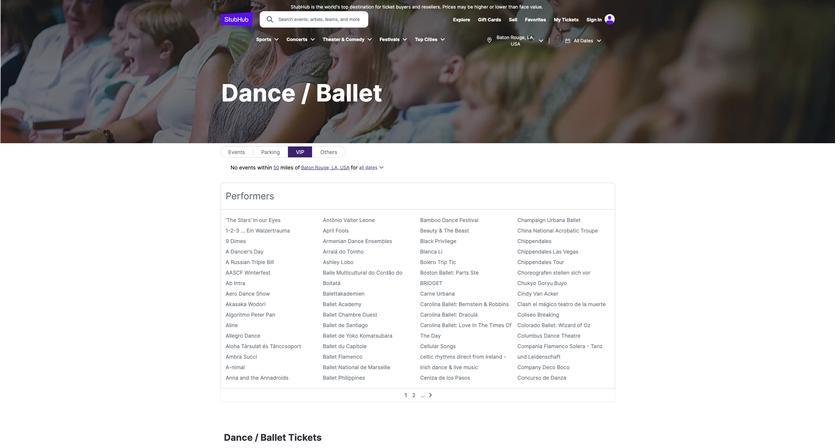 Task type: describe. For each thing, give the bounding box(es) containing it.
bridget link
[[420, 280, 443, 287]]

chippendales tour link
[[517, 259, 564, 266]]

armenian dance ensembles link
[[323, 238, 392, 245]]

gift cards link
[[478, 17, 501, 22]]

ballet national de marseille
[[323, 365, 390, 371]]

parts
[[456, 270, 469, 276]]

a-nimal
[[226, 365, 245, 371]]

flamenco for ballet
[[338, 354, 362, 361]]

chippendales for las
[[517, 249, 552, 255]]

succi
[[243, 354, 257, 361]]

philippines
[[338, 375, 365, 382]]

ballet: for love
[[442, 323, 457, 329]]

1 horizontal spatial of
[[577, 323, 582, 329]]

all
[[359, 165, 364, 171]]

usa inside the no events within 50 miles of baton rouge, la, usa
[[340, 165, 350, 171]]

carolina ballet: dracula
[[420, 312, 478, 319]]

a dancer's day link
[[226, 249, 263, 255]]

rouge, inside the no events within 50 miles of baton rouge, la, usa
[[315, 165, 330, 171]]

carolina ballet: love in the times of the day
[[420, 323, 512, 340]]

troupe
[[581, 228, 598, 234]]

ab intra link
[[226, 280, 245, 287]]

privilege
[[435, 238, 456, 245]]

buyers
[[396, 4, 411, 10]]

ballet for ballet chambre ouest
[[323, 312, 337, 319]]

- inside celtic rhythms direct from ireland - irish dance & live music
[[504, 354, 506, 361]]

ballet national de marseille link
[[323, 365, 390, 371]]

the for and
[[251, 375, 259, 382]]

no
[[231, 165, 238, 171]]

9 dimes link
[[226, 238, 246, 245]]

clash el mágico teatro de la muerte
[[517, 302, 606, 308]]

carne urbana
[[420, 291, 455, 298]]

tour
[[553, 259, 564, 266]]

baile
[[323, 270, 335, 276]]

a for a dancer's day
[[226, 249, 229, 255]]

baton rouge, la, usa
[[497, 35, 534, 47]]

festivals link
[[376, 32, 402, 47]]

dance for bamboo dance festival
[[442, 217, 458, 224]]

rouge, inside baton rouge, la, usa
[[511, 35, 526, 40]]

sign
[[587, 17, 597, 22]]

beauty
[[420, 228, 438, 234]]

usa inside baton rouge, la, usa
[[511, 41, 520, 47]]

miles
[[280, 165, 293, 171]]

capitole
[[346, 344, 367, 350]]

celtic rhythms direct from ireland - irish dance & live music link
[[420, 354, 506, 371]]

dance for allegro dance
[[244, 333, 260, 340]]

- inside 'compania flamenco solera - tanz und leidenschaft'
[[587, 344, 589, 350]]

be
[[468, 4, 473, 10]]

chukyo goryu buyo link
[[517, 280, 567, 287]]

all
[[574, 38, 579, 43]]

2-
[[230, 228, 236, 234]]

anna
[[226, 375, 238, 382]]

vor
[[583, 270, 590, 276]]

la
[[582, 302, 587, 308]]

valter
[[344, 217, 358, 224]]

armenian dance ensembles
[[323, 238, 392, 245]]

de for concurso de danza
[[543, 375, 549, 382]]

& right theater
[[341, 37, 345, 42]]

concerts
[[287, 37, 307, 42]]

carolina for carolina ballet: love in the times of the day
[[420, 323, 441, 329]]

algoritmo peter pan
[[226, 312, 275, 319]]

la, inside baton rouge, la, usa
[[527, 35, 534, 40]]

choreografen stellen sich vor link
[[517, 270, 590, 276]]

50
[[273, 165, 279, 171]]

ballet: for wizard
[[542, 323, 557, 329]]

wodori
[[248, 302, 266, 308]]

a-
[[226, 365, 232, 371]]

a russian triple bill
[[226, 259, 274, 266]]

robbins
[[489, 302, 509, 308]]

de left la
[[575, 302, 581, 308]]

national for ballet
[[338, 365, 359, 371]]

dimes
[[230, 238, 246, 245]]

oz
[[584, 323, 591, 329]]

columbus
[[517, 333, 542, 340]]

'the stars' in our eyes link
[[226, 217, 281, 224]]

1 chippendales from the top
[[517, 238, 552, 245]]

1 horizontal spatial do
[[368, 270, 375, 276]]

colorado
[[517, 323, 540, 329]]

el
[[533, 302, 537, 308]]

cellular songs
[[420, 344, 456, 350]]

antônio
[[323, 217, 342, 224]]

ballet du capitole link
[[323, 344, 367, 350]]

ballet du capitole
[[323, 344, 367, 350]]

live
[[454, 365, 462, 371]]

carolina for carolina ballet: dracula
[[420, 312, 441, 319]]

ballet for ballet academy
[[323, 302, 337, 308]]

ballet philippines link
[[323, 375, 365, 382]]

than
[[508, 4, 518, 10]]

li
[[438, 249, 443, 255]]

0 horizontal spatial and
[[240, 375, 249, 382]]

all dates
[[574, 38, 593, 43]]

chippendales las vegas
[[517, 249, 578, 255]]

dates
[[580, 38, 593, 43]]

eyes
[[269, 217, 281, 224]]

& up black privilege
[[439, 228, 442, 234]]

times
[[489, 323, 504, 329]]

0 vertical spatial for
[[375, 4, 381, 10]]

carolina for carolina ballet: bernstein & robbins
[[420, 302, 441, 308]]

is
[[311, 4, 315, 10]]

goryu
[[538, 280, 553, 287]]

0 horizontal spatial in
[[253, 217, 258, 224]]

music
[[464, 365, 478, 371]]

choreografen
[[517, 270, 552, 276]]

1 horizontal spatial tickets
[[562, 17, 579, 22]]

de for ceniza de los pasos
[[439, 375, 445, 382]]

cities
[[424, 37, 438, 42]]

3
[[236, 228, 239, 234]]

ballet academy link
[[323, 302, 361, 308]]

santiago
[[346, 323, 368, 329]]

leone
[[359, 217, 375, 224]]

concurso de danza
[[517, 375, 566, 382]]

ensembles
[[365, 238, 392, 245]]

ashley lobo
[[323, 259, 353, 266]]

flamenco for compania
[[544, 344, 568, 350]]

may
[[457, 4, 466, 10]]

aero dance show
[[226, 291, 270, 298]]

ashley lobo link
[[323, 259, 353, 266]]

cellular songs link
[[420, 344, 456, 350]]

ballet de santiago link
[[323, 323, 368, 329]]

1 horizontal spatial ...
[[421, 393, 425, 399]]

ballet flamenco
[[323, 354, 362, 361]]

ballet for ballet du capitole
[[323, 344, 337, 350]]

aascf winterfest link
[[226, 270, 270, 276]]

champaign urbana ballet
[[517, 217, 581, 224]]

academy
[[338, 302, 361, 308]]

baton inside baton rouge, la, usa
[[497, 35, 509, 40]]



Task type: vqa. For each thing, say whether or not it's contained in the screenshot.
the left Sun,
no



Task type: locate. For each thing, give the bounding box(es) containing it.
1 vertical spatial the
[[478, 323, 488, 329]]

1 vertical spatial the
[[251, 375, 259, 382]]

ballet de santiago
[[323, 323, 368, 329]]

Search events, artists, teams, and more field
[[278, 16, 362, 23]]

usa down sell
[[511, 41, 520, 47]]

black privilege link
[[420, 238, 456, 245]]

& inside celtic rhythms direct from ireland - irish dance & live music
[[449, 365, 452, 371]]

baton rouge, la, usa button down others 'button'
[[301, 165, 350, 171]]

cindy van acker
[[517, 291, 558, 298]]

3 chippendales from the top
[[517, 259, 552, 266]]

chippendales
[[517, 238, 552, 245], [517, 249, 552, 255], [517, 259, 552, 266]]

akasaka
[[226, 302, 247, 308]]

ballet
[[316, 79, 382, 107], [567, 217, 581, 224], [323, 302, 337, 308], [323, 312, 337, 319], [323, 323, 337, 329], [323, 333, 337, 340], [323, 344, 337, 350], [323, 354, 337, 361], [323, 365, 337, 371], [323, 375, 337, 382], [261, 433, 286, 444]]

... right 2
[[421, 393, 425, 399]]

parking
[[261, 149, 280, 156]]

chippendales las vegas link
[[517, 249, 578, 255]]

carolina ballet: love in the times of the day link
[[420, 323, 512, 340]]

the down bamboo dance festival 'link'
[[444, 228, 453, 234]]

1 horizontal spatial for
[[375, 4, 381, 10]]

0 vertical spatial urbana
[[547, 217, 565, 224]]

carne urbana link
[[420, 291, 455, 298]]

dance / ballet
[[221, 79, 382, 107]]

2 carolina from the top
[[420, 312, 441, 319]]

0 vertical spatial baton
[[497, 35, 509, 40]]

1 a from the top
[[226, 249, 229, 255]]

1 horizontal spatial baton
[[497, 35, 509, 40]]

1 vertical spatial ...
[[421, 393, 425, 399]]

1 vertical spatial tickets
[[288, 433, 322, 444]]

de for ballet de santiago
[[338, 323, 345, 329]]

china national acrobatic troupe
[[517, 228, 598, 234]]

flamenco down ballet du capitole
[[338, 354, 362, 361]]

a for a russian triple bill
[[226, 259, 229, 266]]

do left cordão
[[368, 270, 375, 276]]

ballet: for dracula
[[442, 312, 457, 319]]

do
[[339, 249, 345, 255], [368, 270, 375, 276], [396, 270, 402, 276]]

champaign
[[517, 217, 546, 224]]

baton inside the no events within 50 miles of baton rouge, la, usa
[[301, 165, 314, 171]]

dance for aero dance show
[[239, 291, 255, 298]]

1 vertical spatial la,
[[332, 165, 339, 171]]

1 horizontal spatial in
[[472, 323, 477, 329]]

theater & comedy
[[323, 37, 365, 42]]

& left robbins
[[484, 302, 487, 308]]

& left live
[[449, 365, 452, 371]]

urbana up china national acrobatic troupe link
[[547, 217, 565, 224]]

in inside the carolina ballet: love in the times of the day
[[472, 323, 477, 329]]

2 a from the top
[[226, 259, 229, 266]]

stubhub is the world's top destination for ticket buyers and resellers. prices may be higher or lower than face value.
[[291, 4, 543, 10]]

1 vertical spatial carolina
[[420, 312, 441, 319]]

chippendales for tour
[[517, 259, 552, 266]]

ambra succi
[[226, 354, 257, 361]]

0 horizontal spatial tickets
[[288, 433, 322, 444]]

cards
[[488, 17, 501, 22]]

1 vertical spatial baton rouge, la, usa button
[[301, 165, 350, 171]]

stellen
[[553, 270, 570, 276]]

comedy
[[346, 37, 365, 42]]

ballet: for bernstein
[[442, 302, 457, 308]]

chippendales down china
[[517, 238, 552, 245]]

1 horizontal spatial and
[[412, 4, 420, 10]]

carne
[[420, 291, 435, 298]]

vegas
[[563, 249, 578, 255]]

boston ballet: parts ste link
[[420, 270, 479, 276]]

0 vertical spatial la,
[[527, 35, 534, 40]]

ballet: inside the carolina ballet: love in the times of the day
[[442, 323, 457, 329]]

2 chippendales from the top
[[517, 249, 552, 255]]

ballet for ballet de yoko komatsubara
[[323, 333, 337, 340]]

bridget
[[420, 280, 443, 287]]

for left ticket
[[375, 4, 381, 10]]

1 vertical spatial for
[[351, 165, 358, 171]]

a-nimal link
[[226, 365, 245, 371]]

day up the 'cellular songs'
[[431, 333, 441, 340]]

2 vertical spatial chippendales
[[517, 259, 552, 266]]

0 horizontal spatial urbana
[[437, 291, 455, 298]]

1 horizontal spatial /
[[301, 79, 310, 107]]

prices
[[443, 4, 456, 10]]

0 horizontal spatial flamenco
[[338, 354, 362, 361]]

arraiá do toinho link
[[323, 249, 364, 255]]

0 horizontal spatial day
[[254, 249, 263, 255]]

antônio valter leone link
[[323, 217, 375, 224]]

rouge, down sell
[[511, 35, 526, 40]]

the left times
[[478, 323, 488, 329]]

aloha társulat és tánccsoport
[[226, 344, 301, 350]]

boston
[[420, 270, 438, 276]]

- right ireland
[[504, 354, 506, 361]]

0 horizontal spatial la,
[[332, 165, 339, 171]]

aascf winterfest
[[226, 270, 270, 276]]

ballet: down carolina ballet: bernstein & robbins
[[442, 312, 457, 319]]

0 horizontal spatial of
[[295, 165, 300, 171]]

/ for dance / ballet
[[301, 79, 310, 107]]

in right sign
[[598, 17, 602, 22]]

1 horizontal spatial flamenco
[[544, 344, 568, 350]]

sign in
[[587, 17, 602, 22]]

chippendales down chippendales link
[[517, 249, 552, 255]]

carolina inside the carolina ballet: love in the times of the day
[[420, 323, 441, 329]]

in
[[598, 17, 602, 22], [253, 217, 258, 224], [472, 323, 477, 329]]

... right 3
[[241, 228, 245, 234]]

irish
[[420, 365, 431, 371]]

events
[[228, 149, 245, 156]]

stubhub image
[[220, 11, 253, 28]]

black
[[420, 238, 434, 245]]

cindy
[[517, 291, 532, 298]]

1 vertical spatial national
[[338, 365, 359, 371]]

baton down cards
[[497, 35, 509, 40]]

rouge, down others 'button'
[[315, 165, 330, 171]]

urbana down bridget
[[437, 291, 455, 298]]

1 vertical spatial chippendales
[[517, 249, 552, 255]]

1 vertical spatial in
[[253, 217, 258, 224]]

2 horizontal spatial in
[[598, 17, 602, 22]]

of left oz
[[577, 323, 582, 329]]

flamenco inside 'compania flamenco solera - tanz und leidenschaft'
[[544, 344, 568, 350]]

1 horizontal spatial the
[[444, 228, 453, 234]]

1 vertical spatial rouge,
[[315, 165, 330, 171]]

2 vertical spatial the
[[420, 333, 430, 340]]

ballet for ballet de santiago
[[323, 323, 337, 329]]

1 vertical spatial urbana
[[437, 291, 455, 298]]

company deco boco
[[517, 365, 570, 371]]

solera
[[570, 344, 585, 350]]

urbana for champaign
[[547, 217, 565, 224]]

1 horizontal spatial rouge,
[[511, 35, 526, 40]]

0 vertical spatial -
[[587, 344, 589, 350]]

the right is
[[316, 4, 323, 10]]

bolero trip tic link
[[420, 259, 456, 266]]

0 vertical spatial the
[[444, 228, 453, 234]]

winterfest
[[245, 270, 270, 276]]

/ for dance / ballet tickets
[[255, 433, 258, 444]]

in left our
[[253, 217, 258, 224]]

1 vertical spatial /
[[255, 433, 258, 444]]

ballet: for parts
[[439, 270, 454, 276]]

2 horizontal spatial the
[[478, 323, 488, 329]]

0 vertical spatial carolina
[[420, 302, 441, 308]]

usa left the all
[[340, 165, 350, 171]]

0 horizontal spatial for
[[351, 165, 358, 171]]

2 vertical spatial carolina
[[420, 323, 441, 329]]

top
[[415, 37, 423, 42]]

flamenco down the columbus dance theatre link in the right bottom of the page
[[544, 344, 568, 350]]

2 button
[[412, 392, 416, 400]]

bolero trip tic
[[420, 259, 456, 266]]

aline link
[[226, 323, 238, 329]]

national up the philippines
[[338, 365, 359, 371]]

the for is
[[316, 4, 323, 10]]

de left los
[[439, 375, 445, 382]]

coliseo breaking
[[517, 312, 559, 319]]

sell link
[[509, 17, 517, 22]]

chukyo goryu buyo
[[517, 280, 567, 287]]

9 dimes
[[226, 238, 246, 245]]

- left tanz
[[587, 344, 589, 350]]

china national acrobatic troupe link
[[517, 228, 598, 234]]

0 horizontal spatial usa
[[340, 165, 350, 171]]

clash el mágico teatro de la muerte link
[[517, 302, 606, 308]]

0 vertical spatial usa
[[511, 41, 520, 47]]

songs
[[440, 344, 456, 350]]

2 vertical spatial in
[[472, 323, 477, 329]]

lobo
[[341, 259, 353, 266]]

0 vertical spatial flamenco
[[544, 344, 568, 350]]

and right buyers
[[412, 4, 420, 10]]

the left annadroids
[[251, 375, 259, 382]]

la, down others 'button'
[[332, 165, 339, 171]]

1 horizontal spatial urbana
[[547, 217, 565, 224]]

resellers.
[[422, 4, 441, 10]]

others
[[320, 149, 337, 156]]

face
[[519, 4, 529, 10]]

ste
[[470, 270, 479, 276]]

my tickets
[[554, 17, 579, 22]]

ballet chambre ouest link
[[323, 312, 377, 319]]

do up ashley lobo in the left bottom of the page
[[339, 249, 345, 255]]

do right cordão
[[396, 270, 402, 276]]

chambre
[[338, 312, 361, 319]]

0 vertical spatial baton rouge, la, usa button
[[483, 30, 546, 51]]

chippendales up choreografen
[[517, 259, 552, 266]]

ballet de yoko komatsubara link
[[323, 333, 392, 340]]

0 horizontal spatial national
[[338, 365, 359, 371]]

ballet: down trip
[[439, 270, 454, 276]]

la, down favorites
[[527, 35, 534, 40]]

de for ballet de yoko komatsubara
[[338, 333, 345, 340]]

1 vertical spatial a
[[226, 259, 229, 266]]

ballet for ballet flamenco
[[323, 354, 337, 361]]

ballet chambre ouest
[[323, 312, 377, 319]]

de down chambre
[[338, 323, 345, 329]]

0 horizontal spatial baton rouge, la, usa button
[[301, 165, 350, 171]]

1 horizontal spatial the
[[316, 4, 323, 10]]

0 horizontal spatial rouge,
[[315, 165, 330, 171]]

in right love
[[472, 323, 477, 329]]

ballet: up carolina ballet: dracula link
[[442, 302, 457, 308]]

a up the aascf
[[226, 259, 229, 266]]

0 vertical spatial national
[[533, 228, 554, 234]]

0 horizontal spatial -
[[504, 354, 506, 361]]

1 horizontal spatial baton rouge, la, usa button
[[483, 30, 546, 51]]

0 horizontal spatial the
[[420, 333, 430, 340]]

1 vertical spatial of
[[577, 323, 582, 329]]

blanca li link
[[420, 249, 443, 255]]

0 vertical spatial in
[[598, 17, 602, 22]]

peter
[[251, 312, 264, 319]]

0 vertical spatial tickets
[[562, 17, 579, 22]]

compania flamenco solera - tanz und leidenschaft
[[517, 344, 603, 361]]

1 horizontal spatial usa
[[511, 41, 520, 47]]

la, inside the no events within 50 miles of baton rouge, la, usa
[[332, 165, 339, 171]]

ashley
[[323, 259, 339, 266]]

1 vertical spatial flamenco
[[338, 354, 362, 361]]

algoritmo
[[226, 312, 250, 319]]

1 horizontal spatial -
[[587, 344, 589, 350]]

national down "champaign urbana ballet"
[[533, 228, 554, 234]]

ballet for ballet philippines
[[323, 375, 337, 382]]

baton rouge, la, usa button down sell
[[483, 30, 546, 51]]

for left the all
[[351, 165, 358, 171]]

ballet for ballet national de marseille
[[323, 365, 337, 371]]

0 vertical spatial the
[[316, 4, 323, 10]]

0 vertical spatial /
[[301, 79, 310, 107]]

2 horizontal spatial do
[[396, 270, 402, 276]]

1 vertical spatial day
[[431, 333, 441, 340]]

triple
[[251, 259, 265, 266]]

ballet: up the columbus dance theatre link in the right bottom of the page
[[542, 323, 557, 329]]

0 horizontal spatial baton
[[301, 165, 314, 171]]

the up "cellular"
[[420, 333, 430, 340]]

0 vertical spatial a
[[226, 249, 229, 255]]

la,
[[527, 35, 534, 40], [332, 165, 339, 171]]

0 vertical spatial rouge,
[[511, 35, 526, 40]]

ballet: down carolina ballet: dracula link
[[442, 323, 457, 329]]

dance for armenian dance ensembles
[[348, 238, 364, 245]]

0 horizontal spatial do
[[339, 249, 345, 255]]

0 vertical spatial of
[[295, 165, 300, 171]]

1 vertical spatial and
[[240, 375, 249, 382]]

0 horizontal spatial the
[[251, 375, 259, 382]]

1 horizontal spatial la,
[[527, 35, 534, 40]]

3 carolina from the top
[[420, 323, 441, 329]]

rhythms
[[435, 354, 455, 361]]

de up du
[[338, 333, 345, 340]]

0 vertical spatial chippendales
[[517, 238, 552, 245]]

vip button
[[288, 146, 312, 158]]

day inside the carolina ballet: love in the times of the day
[[431, 333, 441, 340]]

0 vertical spatial ...
[[241, 228, 245, 234]]

antônio valter leone
[[323, 217, 375, 224]]

ab intra
[[226, 280, 245, 287]]

de left the marseille
[[360, 365, 367, 371]]

and down nimal
[[240, 375, 249, 382]]

dance for columbus dance theatre
[[544, 333, 560, 340]]

1 vertical spatial baton
[[301, 165, 314, 171]]

1 vertical spatial usa
[[340, 165, 350, 171]]

coliseo breaking link
[[517, 312, 559, 319]]

urbana for carne
[[437, 291, 455, 298]]

de down 'company deco boco'
[[543, 375, 549, 382]]

0 horizontal spatial ...
[[241, 228, 245, 234]]

higher
[[474, 4, 488, 10]]

coliseo
[[517, 312, 536, 319]]

0 horizontal spatial /
[[255, 433, 258, 444]]

of right "miles" at the top left of the page
[[295, 165, 300, 171]]

anna and the annadroids link
[[226, 375, 289, 382]]

1 horizontal spatial national
[[533, 228, 554, 234]]

blanca li
[[420, 249, 443, 255]]

a down the 9 on the bottom of the page
[[226, 249, 229, 255]]

choreografen stellen sich vor
[[517, 270, 590, 276]]

0 vertical spatial day
[[254, 249, 263, 255]]

national for china
[[533, 228, 554, 234]]

0 vertical spatial and
[[412, 4, 420, 10]]

day up triple
[[254, 249, 263, 255]]

1 carolina from the top
[[420, 302, 441, 308]]

baton down vip
[[301, 165, 314, 171]]

1 horizontal spatial day
[[431, 333, 441, 340]]

walzertrauma
[[256, 228, 290, 234]]

9
[[226, 238, 229, 245]]

lower
[[495, 4, 507, 10]]

1 vertical spatial -
[[504, 354, 506, 361]]



